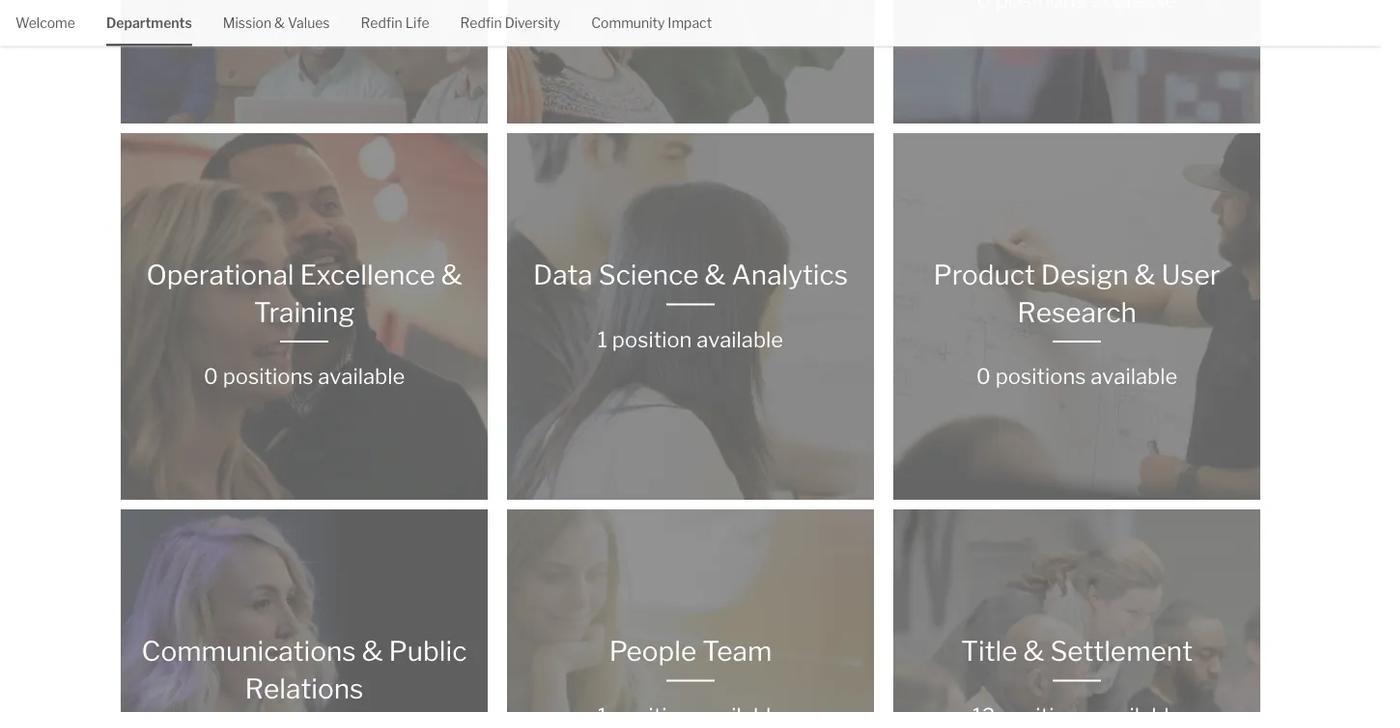 Task type: locate. For each thing, give the bounding box(es) containing it.
0 horizontal spatial 0
[[204, 364, 218, 390]]

0 for operational excellence & training
[[204, 364, 218, 390]]

& left public at the left of page
[[362, 636, 383, 668]]

1 horizontal spatial redfin
[[460, 15, 502, 31]]

welcome
[[15, 15, 75, 31]]

& left "user" in the right of the page
[[1134, 259, 1156, 292]]

1 positions from the left
[[223, 364, 313, 390]]

0 positions available
[[204, 364, 405, 390], [976, 364, 1178, 390]]

& inside communications & public relations
[[362, 636, 383, 668]]

available
[[697, 326, 783, 353], [318, 364, 405, 390], [1091, 364, 1178, 390]]

available for user
[[1091, 364, 1178, 390]]

0 positions available down research on the top of page
[[976, 364, 1178, 390]]

values
[[288, 15, 330, 31]]

1
[[598, 326, 608, 353]]

0 horizontal spatial redfin
[[361, 15, 402, 31]]

redfin life
[[361, 15, 429, 31]]

1 redfin from the left
[[361, 15, 402, 31]]

title
[[961, 636, 1018, 668]]

1 horizontal spatial 0
[[976, 364, 991, 390]]

0 horizontal spatial positions
[[223, 364, 313, 390]]

departments
[[106, 15, 192, 31]]

positions down training
[[223, 364, 313, 390]]

available down training
[[318, 364, 405, 390]]

redfin life link
[[361, 0, 429, 44]]

2 0 from the left
[[976, 364, 991, 390]]

product
[[933, 259, 1035, 292]]

mission & values link
[[223, 0, 330, 44]]

1 0 positions available from the left
[[204, 364, 405, 390]]

1 horizontal spatial 0 positions available
[[976, 364, 1178, 390]]

communications & public relations
[[142, 636, 467, 706]]

relations
[[245, 673, 364, 706]]

redfin left diversity on the top
[[460, 15, 502, 31]]

communications & public relations link
[[111, 505, 497, 713]]

& left 'values'
[[274, 15, 285, 31]]

available down research on the top of page
[[1091, 364, 1178, 390]]

positions for operational
[[223, 364, 313, 390]]

& inside operational excellence & training
[[441, 259, 462, 292]]

departments link
[[106, 0, 192, 44]]

2 horizontal spatial available
[[1091, 364, 1178, 390]]

0 for product design & user research
[[976, 364, 991, 390]]

redfin left life on the top left
[[361, 15, 402, 31]]

settlement
[[1050, 636, 1193, 668]]

people
[[609, 636, 697, 668]]

&
[[274, 15, 285, 31], [441, 259, 462, 292], [705, 259, 726, 292], [1134, 259, 1156, 292], [362, 636, 383, 668], [1023, 636, 1044, 668]]

0
[[204, 364, 218, 390], [976, 364, 991, 390]]

mission
[[223, 15, 271, 31]]

0 positions available down training
[[204, 364, 405, 390]]

& right excellence
[[441, 259, 462, 292]]

0 horizontal spatial 0 positions available
[[204, 364, 405, 390]]

2 positions from the left
[[995, 364, 1086, 390]]

community
[[591, 15, 665, 31]]

positions down research on the top of page
[[995, 364, 1086, 390]]

redfin
[[361, 15, 402, 31], [460, 15, 502, 31]]

redfin for redfin life
[[361, 15, 402, 31]]

1 horizontal spatial available
[[697, 326, 783, 353]]

available down data science & analytics
[[697, 326, 783, 353]]

2 0 positions available from the left
[[976, 364, 1178, 390]]

redfin inside redfin diversity link
[[460, 15, 502, 31]]

people team link
[[497, 505, 884, 713]]

0 positions available for design
[[976, 364, 1178, 390]]

analytics
[[732, 259, 848, 292]]

1 0 from the left
[[204, 364, 218, 390]]

2 redfin from the left
[[460, 15, 502, 31]]

positions
[[223, 364, 313, 390], [995, 364, 1086, 390]]

0 horizontal spatial available
[[318, 364, 405, 390]]

1 horizontal spatial positions
[[995, 364, 1086, 390]]

& right title on the right of page
[[1023, 636, 1044, 668]]

excellence
[[300, 259, 435, 292]]

design
[[1041, 259, 1129, 292]]

& right science in the top of the page
[[705, 259, 726, 292]]

team
[[702, 636, 772, 668]]



Task type: describe. For each thing, give the bounding box(es) containing it.
title & settlement link
[[884, 505, 1270, 713]]

available for analytics
[[697, 326, 783, 353]]

redfin for redfin diversity
[[460, 15, 502, 31]]

user
[[1161, 259, 1220, 292]]

impact
[[668, 15, 712, 31]]

0 positions available for excellence
[[204, 364, 405, 390]]

position
[[612, 326, 692, 353]]

mission & values
[[223, 15, 330, 31]]

diversity
[[505, 15, 560, 31]]

training
[[254, 296, 355, 329]]

product design & user research
[[933, 259, 1220, 329]]

positions for product
[[995, 364, 1086, 390]]

community impact link
[[591, 0, 712, 44]]

1 position available
[[598, 326, 783, 353]]

research
[[1017, 296, 1137, 329]]

redfin diversity
[[460, 15, 560, 31]]

data science & analytics
[[533, 259, 848, 292]]

operational
[[146, 259, 294, 292]]

& inside product design & user research
[[1134, 259, 1156, 292]]

people team
[[609, 636, 772, 668]]

available for training
[[318, 364, 405, 390]]

title & settlement
[[961, 636, 1193, 668]]

community impact
[[591, 15, 712, 31]]

life
[[405, 15, 429, 31]]

& inside mission & values link
[[274, 15, 285, 31]]

communications
[[142, 636, 356, 668]]

operational excellence & training
[[146, 259, 462, 329]]

redfin diversity link
[[460, 0, 560, 44]]

public
[[389, 636, 467, 668]]

data
[[533, 259, 593, 292]]

science
[[599, 259, 699, 292]]

& inside title & settlement link
[[1023, 636, 1044, 668]]

welcome link
[[15, 0, 75, 44]]



Task type: vqa. For each thing, say whether or not it's contained in the screenshot.
"map entry" image
no



